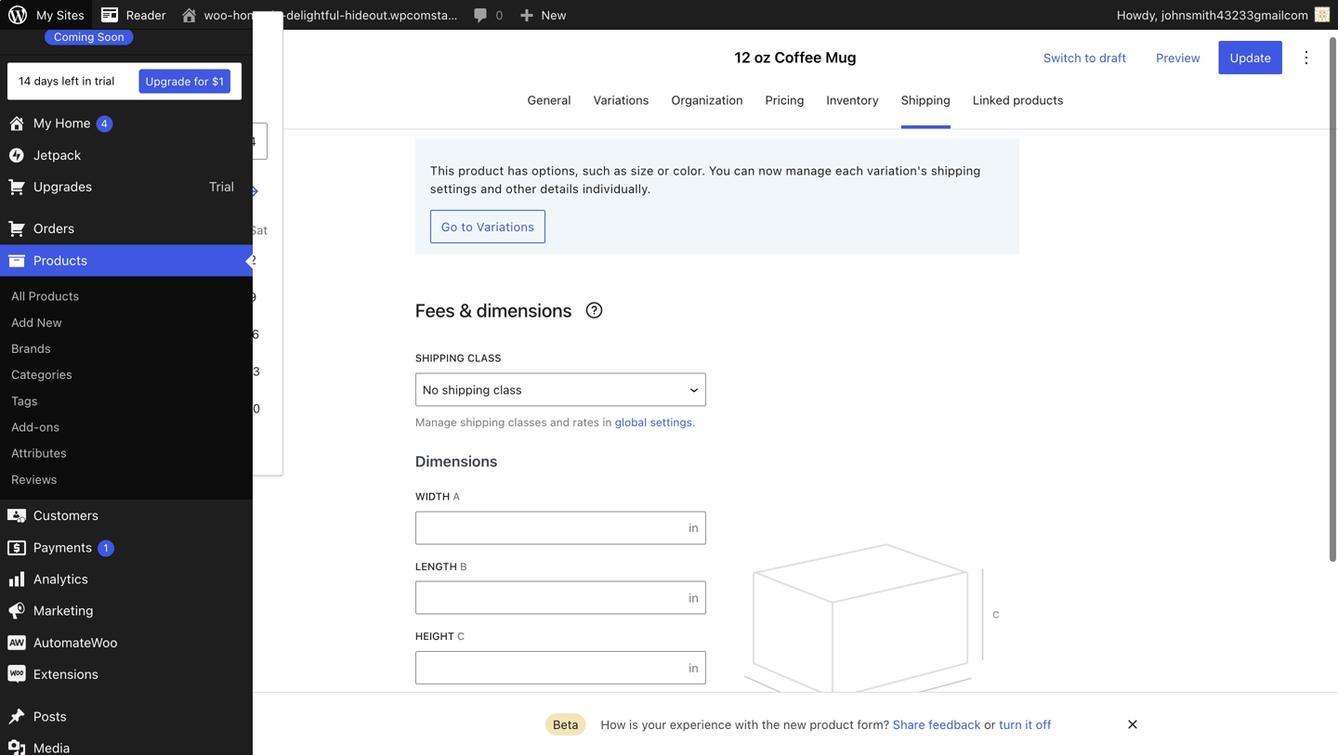 Task type: vqa. For each thing, say whether or not it's contained in the screenshot.


Task type: describe. For each thing, give the bounding box(es) containing it.
settings inside block: product section document
[[650, 416, 692, 429]]

products inside 'link'
[[29, 289, 79, 303]]

products
[[1013, 93, 1063, 107]]

shipping button
[[901, 85, 950, 129]]

left
[[62, 75, 79, 88]]

my for sites
[[36, 8, 53, 22]]

general button
[[527, 85, 571, 129]]

you
[[709, 164, 730, 177]]

manage
[[786, 164, 832, 177]]

jetpack
[[33, 147, 81, 162]]

now
[[759, 164, 782, 177]]

reviews link
[[0, 466, 253, 493]]

width
[[415, 490, 450, 503]]

14 days left in trial
[[19, 75, 115, 88]]

2
[[249, 253, 256, 267]]

options,
[[532, 164, 579, 177]]

height c
[[415, 631, 465, 643]]

such
[[582, 164, 610, 177]]

days
[[34, 75, 59, 88]]

brands
[[11, 341, 51, 355]]

upgrade
[[145, 75, 191, 88]]

variations button
[[593, 85, 649, 129]]

in for height c
[[689, 661, 699, 675]]

shipping for shipping class
[[415, 352, 464, 364]]

beta
[[553, 718, 578, 732]]

update
[[1230, 51, 1271, 65]]

organization button
[[671, 85, 743, 129]]

pricing
[[765, 93, 804, 107]]

howdy,
[[1117, 8, 1158, 22]]

16 button
[[238, 319, 268, 349]]

4
[[101, 118, 108, 130]]

off
[[1036, 718, 1051, 732]]

honestly- for woo-honestly-delightful-hideout.wpcomsta…
[[233, 8, 286, 22]]

automatewoo
[[33, 635, 118, 650]]

9
[[249, 290, 257, 304]]

product inside this product has options, such as size or color. you can now manage each variation's shipping settings and other details individually.
[[458, 164, 504, 177]]

go to variations button
[[430, 210, 546, 243]]

can
[[734, 164, 755, 177]]

0 link
[[465, 0, 511, 30]]

in for width a
[[689, 521, 699, 535]]

has
[[508, 164, 528, 177]]

experience
[[670, 718, 732, 732]]

a
[[453, 490, 460, 503]]

with
[[735, 718, 758, 732]]

all products
[[11, 289, 79, 303]]

variations inside button
[[477, 220, 534, 234]]

fees & dimensions
[[415, 299, 572, 321]]

new inside 'link'
[[541, 8, 566, 22]]

go
[[441, 220, 458, 234]]

length
[[415, 561, 457, 573]]

attributes link
[[0, 440, 253, 466]]

go to variations
[[441, 220, 534, 234]]

categories link
[[0, 362, 253, 388]]

delightful- for hideout.wpcomsta…
[[286, 8, 345, 22]]

details
[[540, 182, 579, 196]]

2 9
[[249, 253, 257, 304]]

marketing link
[[0, 595, 253, 627]]

view helper text image
[[583, 299, 605, 322]]

upgrades
[[33, 179, 92, 194]]

add
[[11, 315, 34, 329]]

30
[[245, 401, 260, 415]]

soon
[[97, 30, 124, 43]]

toolbar navigation
[[0, 0, 1338, 33]]

to for switch
[[1085, 51, 1096, 65]]

orders link
[[0, 213, 253, 245]]

block: notice document
[[415, 138, 1019, 255]]

all products link
[[0, 283, 253, 309]]

&
[[459, 299, 472, 321]]

23 button
[[238, 356, 268, 386]]

my sites link
[[0, 0, 92, 30]]

tags
[[11, 394, 38, 408]]

sites
[[57, 8, 84, 22]]

share feedback button
[[893, 718, 981, 732]]

customers
[[33, 508, 99, 523]]

share
[[893, 718, 925, 732]]

preview
[[1156, 51, 1200, 64]]

16
[[246, 327, 259, 341]]

12
[[734, 48, 751, 66]]

other
[[506, 182, 537, 196]]

how
[[601, 718, 626, 732]]

product editor top bar. region
[[253, 30, 1338, 129]]

for
[[194, 75, 209, 88]]

switch to draft button
[[1032, 41, 1138, 74]]

oz inside product editor top bar. region
[[754, 48, 771, 66]]

hideout.wpcomstaging.com
[[176, 9, 321, 22]]

width a
[[415, 490, 460, 503]]

extensions
[[33, 667, 98, 682]]

shipping class
[[415, 352, 501, 364]]



Task type: locate. For each thing, give the bounding box(es) containing it.
2 button
[[238, 245, 268, 274]]

1 vertical spatial variations
[[477, 220, 534, 234]]

None field
[[415, 511, 689, 545], [415, 581, 689, 615], [415, 651, 689, 685], [415, 511, 689, 545], [415, 581, 689, 615], [415, 651, 689, 685]]

1 horizontal spatial honestly-
[[233, 8, 286, 22]]

classes
[[508, 416, 547, 429]]

reader
[[126, 8, 166, 22]]

update button
[[1219, 41, 1282, 74]]

new down "all products"
[[37, 315, 62, 329]]

1 horizontal spatial settings
[[650, 416, 692, 429]]

settings down this
[[430, 182, 477, 196]]

1 vertical spatial new
[[37, 315, 62, 329]]

switch
[[1044, 51, 1081, 65]]

0 horizontal spatial variations
[[477, 220, 534, 234]]

to right go on the left top
[[461, 220, 473, 234]]

1 vertical spatial to
[[461, 220, 473, 234]]

products up add new
[[29, 289, 79, 303]]

honestly- for woo-honestly-delightful-hideout.wpcomstaging.com coming soon
[[71, 9, 121, 22]]

and left other
[[481, 182, 502, 196]]

calendar application
[[15, 175, 268, 460]]

0 horizontal spatial shipping
[[460, 416, 505, 429]]

woo- inside toolbar navigation
[[204, 8, 233, 22]]

add new
[[11, 315, 62, 329]]

turn
[[999, 718, 1022, 732]]

and
[[481, 182, 502, 196], [550, 416, 570, 429]]

brands link
[[0, 335, 253, 362]]

mug
[[825, 48, 856, 66]]

oz
[[754, 48, 771, 66], [685, 731, 699, 745]]

0 horizontal spatial to
[[461, 220, 473, 234]]

options image
[[1295, 46, 1318, 69]]

my left 'sites'
[[36, 8, 53, 22]]

draft
[[1099, 51, 1126, 65]]

oz right 12
[[754, 48, 771, 66]]

0 vertical spatial or
[[657, 164, 669, 177]]

shipping inside product editor top bar. region
[[901, 93, 950, 107]]

0 horizontal spatial honestly-
[[71, 9, 121, 22]]

each
[[835, 164, 863, 177]]

variations up 'as'
[[593, 93, 649, 107]]

woo- up 'coming'
[[45, 9, 71, 22]]

reader link
[[92, 0, 173, 30]]

howdy, johnsmith43233gmailcom
[[1117, 8, 1308, 22]]

product right new
[[810, 718, 854, 732]]

14
[[19, 75, 31, 88]]

or left the turn
[[984, 718, 996, 732]]

settings
[[430, 182, 477, 196], [650, 416, 692, 429]]

1 vertical spatial shipping
[[460, 416, 505, 429]]

shipping left class
[[415, 352, 464, 364]]

woo-
[[204, 8, 233, 22], [45, 9, 71, 22]]

is
[[629, 718, 638, 732]]

woo- for woo-honestly-delightful-hideout.wpcomsta…
[[204, 8, 233, 22]]

1 vertical spatial oz
[[685, 731, 699, 745]]

settings right the global
[[650, 416, 692, 429]]

1 vertical spatial product
[[810, 718, 854, 732]]

and left the rates
[[550, 416, 570, 429]]

12 oz coffee mug
[[734, 48, 856, 66]]

in for length b
[[689, 591, 699, 605]]

0 horizontal spatial product
[[458, 164, 504, 177]]

1 horizontal spatial or
[[984, 718, 996, 732]]

to
[[1085, 51, 1096, 65], [461, 220, 473, 234]]

0 vertical spatial oz
[[754, 48, 771, 66]]

shipping for shipping
[[901, 93, 950, 107]]

my sites
[[36, 8, 84, 22]]

1 horizontal spatial woo-
[[204, 8, 233, 22]]

jetpack link
[[0, 139, 253, 171]]

turn it off button
[[999, 718, 1051, 732]]

0
[[496, 8, 503, 22]]

variations
[[593, 93, 649, 107], [477, 220, 534, 234]]

this product has options, such as size or color. you can now manage each variation's shipping settings and other details individually.
[[430, 164, 981, 196]]

0 vertical spatial to
[[1085, 51, 1096, 65]]

block: product shipping dimensions fields document
[[415, 452, 1019, 755]]

0 horizontal spatial oz
[[685, 731, 699, 745]]

shipping
[[931, 164, 981, 177], [460, 416, 505, 429]]

products down "orders"
[[33, 253, 87, 268]]

form?
[[857, 718, 889, 732]]

woo-honestly-delightful-hideout.wpcomsta…
[[204, 8, 458, 22]]

honestly- inside toolbar navigation
[[233, 8, 286, 22]]

add-ons
[[11, 420, 59, 434]]

shipping left linked
[[901, 93, 950, 107]]

0 vertical spatial products
[[33, 253, 87, 268]]

0 horizontal spatial delightful-
[[121, 9, 176, 22]]

tags link
[[0, 388, 253, 414]]

and inside this product has options, such as size or color. you can now manage each variation's shipping settings and other details individually.
[[481, 182, 502, 196]]

orders
[[33, 221, 74, 236]]

the
[[762, 718, 780, 732]]

new right 0
[[541, 8, 566, 22]]

new
[[783, 718, 806, 732]]

shipping right variation's
[[931, 164, 981, 177]]

settings inside this product has options, such as size or color. you can now manage each variation's shipping settings and other details individually.
[[430, 182, 477, 196]]

pricing button
[[765, 85, 804, 129]]

or inside this product has options, such as size or color. you can now manage each variation's shipping settings and other details individually.
[[657, 164, 669, 177]]

$1
[[212, 75, 224, 88]]

woo- for woo-honestly-delightful-hideout.wpcomstaging.com coming soon
[[45, 9, 71, 22]]

product
[[458, 164, 504, 177], [810, 718, 854, 732]]

0 horizontal spatial woo-
[[45, 9, 71, 22]]

1 vertical spatial settings
[[650, 416, 692, 429]]

view next month image
[[240, 180, 262, 202]]

1 horizontal spatial variations
[[593, 93, 649, 107]]

my for home
[[33, 115, 52, 131]]

trial
[[209, 179, 234, 194]]

0 horizontal spatial and
[[481, 182, 502, 196]]

0 vertical spatial my
[[36, 8, 53, 22]]

1 vertical spatial products
[[29, 289, 79, 303]]

shipping
[[901, 93, 950, 107], [415, 352, 464, 364]]

and inside block: product section document
[[550, 416, 570, 429]]

1 horizontal spatial shipping
[[901, 93, 950, 107]]

rates
[[573, 416, 599, 429]]

inventory
[[826, 93, 879, 107]]

or
[[657, 164, 669, 177], [984, 718, 996, 732]]

automatewoo link
[[0, 627, 253, 659]]

0 vertical spatial and
[[481, 182, 502, 196]]

0 horizontal spatial settings
[[430, 182, 477, 196]]

new link
[[511, 0, 574, 30]]

posts
[[33, 709, 67, 724]]

my left home
[[33, 115, 52, 131]]

0 horizontal spatial or
[[657, 164, 669, 177]]

.
[[692, 416, 696, 429]]

shipping inside this product has options, such as size or color. you can now manage each variation's shipping settings and other details individually.
[[931, 164, 981, 177]]

0 horizontal spatial new
[[37, 315, 62, 329]]

shipping inside block: product section document
[[460, 416, 505, 429]]

0 vertical spatial product
[[458, 164, 504, 177]]

block: product section document
[[415, 299, 1019, 755]]

oz right your
[[685, 731, 699, 745]]

manage
[[415, 416, 457, 429]]

1 horizontal spatial oz
[[754, 48, 771, 66]]

dimensions
[[476, 299, 572, 321]]

add-
[[11, 420, 39, 434]]

shipping inside block: product section document
[[415, 352, 464, 364]]

class
[[467, 352, 501, 364]]

product left has
[[458, 164, 504, 177]]

1 horizontal spatial and
[[550, 416, 570, 429]]

1 vertical spatial shipping
[[415, 352, 464, 364]]

switch to draft
[[1044, 51, 1126, 65]]

0 vertical spatial shipping
[[931, 164, 981, 177]]

c
[[457, 631, 465, 643]]

products link
[[0, 245, 253, 276]]

honestly- inside woo-honestly-delightful-hideout.wpcomstaging.com coming soon
[[71, 9, 121, 22]]

1 vertical spatial or
[[984, 718, 996, 732]]

woo- up $1
[[204, 8, 233, 22]]

in
[[82, 75, 91, 88], [602, 416, 612, 429], [689, 521, 699, 535], [689, 591, 699, 605], [689, 661, 699, 675]]

tab list
[[253, 85, 1338, 129]]

0 vertical spatial variations
[[593, 93, 649, 107]]

1 horizontal spatial to
[[1085, 51, 1096, 65]]

1 horizontal spatial shipping
[[931, 164, 981, 177]]

this
[[430, 164, 455, 177]]

shipping left classes
[[460, 416, 505, 429]]

categories
[[11, 368, 72, 382]]

0 horizontal spatial shipping
[[415, 352, 464, 364]]

1 horizontal spatial delightful-
[[286, 8, 345, 22]]

dimensions
[[415, 452, 497, 470]]

add new link
[[0, 309, 253, 335]]

to left draft at the right of page
[[1085, 51, 1096, 65]]

home
[[55, 115, 91, 131]]

1 vertical spatial my
[[33, 115, 52, 131]]

23
[[245, 364, 260, 378]]

to inside block: notice document
[[461, 220, 473, 234]]

add-ons link
[[0, 414, 253, 440]]

variations down other
[[477, 220, 534, 234]]

1
[[103, 542, 108, 554]]

delightful- inside toolbar navigation
[[286, 8, 345, 22]]

Weight field
[[415, 721, 685, 755]]

or right size
[[657, 164, 669, 177]]

delightful- for hideout.wpcomstaging.com
[[121, 9, 176, 22]]

1 horizontal spatial product
[[810, 718, 854, 732]]

0 vertical spatial settings
[[430, 182, 477, 196]]

1 vertical spatial and
[[550, 416, 570, 429]]

oz inside block: product shipping dimensions fields document
[[685, 731, 699, 745]]

b
[[460, 561, 467, 573]]

1 horizontal spatial new
[[541, 8, 566, 22]]

general
[[527, 93, 571, 107]]

extensions link
[[0, 659, 253, 691]]

to for go
[[461, 220, 473, 234]]

0 vertical spatial shipping
[[901, 93, 950, 107]]

it
[[1025, 718, 1032, 732]]

tab list containing general
[[253, 85, 1338, 129]]

reviews
[[11, 472, 57, 486]]

variations inside product editor top bar. region
[[593, 93, 649, 107]]

organization
[[671, 93, 743, 107]]

woo-honestly-delightful-hideout.wpcomsta… link
[[173, 0, 465, 30]]

to inside region
[[1085, 51, 1096, 65]]

0 vertical spatial new
[[541, 8, 566, 22]]

linked products button
[[973, 85, 1063, 129]]

9 button
[[238, 282, 268, 312]]

johnsmith43233gmailcom
[[1162, 8, 1308, 22]]

delightful- inside woo-honestly-delightful-hideout.wpcomstaging.com coming soon
[[121, 9, 176, 22]]

individually.
[[582, 182, 651, 196]]

manage shipping classes and rates in global settings .
[[415, 416, 696, 429]]

woo- inside woo-honestly-delightful-hideout.wpcomstaging.com coming soon
[[45, 9, 71, 22]]

analytics
[[33, 571, 88, 587]]

customers link
[[0, 500, 253, 532]]

preview link
[[1145, 41, 1211, 74]]

ons
[[39, 420, 59, 434]]

my home 4
[[33, 115, 108, 131]]

hide this message image
[[1122, 714, 1144, 736]]

payments 1
[[33, 540, 108, 555]]

global
[[615, 416, 647, 429]]

my inside toolbar navigation
[[36, 8, 53, 22]]



